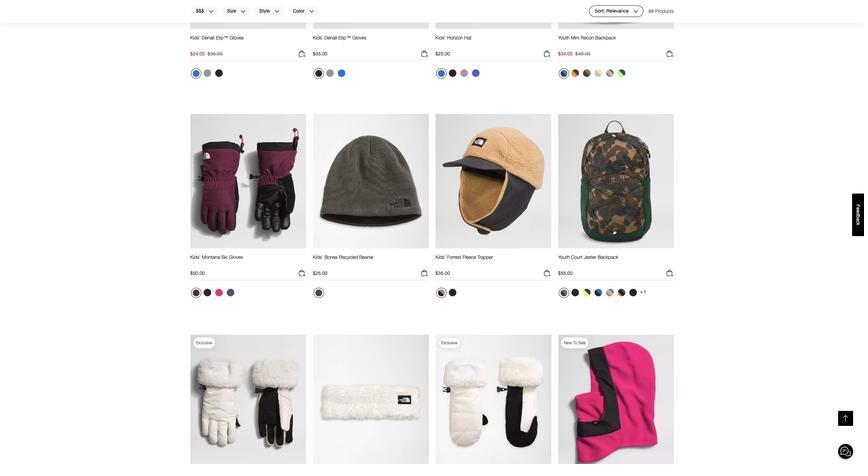Task type: vqa. For each thing, say whether or not it's contained in the screenshot.
1st "exclusive" from the right
yes



Task type: locate. For each thing, give the bounding box(es) containing it.
Utility Brown Camo Texture Print/Pine Needle radio
[[559, 288, 569, 298]]

tnf black image
[[315, 70, 322, 77]]

f e e d b a c k
[[856, 205, 861, 226]]

gloves for kids' bones recycled beanie
[[229, 255, 243, 260]]

1 horizontal spatial etip™
[[338, 35, 351, 41]]

d
[[856, 213, 861, 215]]

$25.00 button for kids' horizon hat
[[436, 50, 551, 61]]

2 optic blue image from the left
[[438, 70, 445, 77]]

kids' forrest fleece trapper
[[436, 255, 493, 260]]

c
[[856, 221, 861, 223]]

kids' down color 'dropdown button'
[[313, 35, 323, 41]]

$35.00 button for kids' denali etip™ gloves
[[313, 50, 429, 61]]

0 horizontal spatial $25.00
[[313, 271, 328, 276]]

tnf black image inside radio
[[215, 70, 223, 77]]

1 kids' denali etip™ gloves button from the left
[[190, 35, 244, 47]]

youth left the mini
[[558, 35, 570, 41]]

1 vertical spatial dark sage/misty sage/mr.pink radio
[[605, 288, 615, 298]]

dark sage/misty sage/mr.pink image
[[606, 70, 614, 77]]

0 horizontal spatial tnf black image
[[204, 289, 211, 297]]

Blue Moss/Safety Green radio
[[616, 68, 627, 79]]

$49.00
[[576, 51, 591, 57]]

1 vertical spatial $25.00
[[313, 271, 328, 276]]

tnf black radio for $50.00
[[202, 288, 213, 298]]

new to sale
[[564, 341, 586, 346]]

backpack right recon
[[596, 35, 616, 41]]

1 horizontal spatial kids' denali etip™ gloves image
[[313, 0, 429, 29]]

kids' montana ski gloves
[[190, 255, 243, 260]]

$choose color$ option group
[[190, 68, 225, 81], [313, 68, 348, 81], [436, 68, 482, 81], [558, 68, 628, 81], [190, 288, 237, 301], [436, 288, 459, 301], [558, 288, 639, 301]]

f
[[856, 205, 861, 208]]

denali
[[202, 35, 214, 41], [325, 35, 337, 41]]

backpack right jester
[[598, 255, 618, 260]]

youth for youth court jester backpack
[[558, 255, 570, 260]]

1 horizontal spatial optic blue radio
[[436, 69, 446, 79]]

backpack
[[596, 35, 616, 41], [598, 255, 618, 260]]

dark sage/misty sage/mr.pink radio right super sonic blue/tnf black image on the bottom right of the page
[[605, 288, 615, 298]]

youth left court
[[558, 255, 570, 260]]

1 horizontal spatial tnf black radio
[[447, 288, 458, 298]]

backpack for youth court jester backpack
[[598, 255, 618, 260]]

1 vertical spatial youth
[[558, 255, 570, 260]]

kids' denali etip™ gloves button
[[190, 35, 244, 47], [313, 35, 366, 47]]

optic blue radio right tnf medium grey heather icon
[[336, 68, 347, 79]]

cave blue/tnf black/mandarin image
[[618, 289, 625, 297]]

0 horizontal spatial $35.00
[[208, 51, 223, 57]]

tnf black image right tnf medium grey heather image
[[215, 70, 223, 77]]

kids' denali etip™ gloves for kids' denali etip™ gloves button for left tnf black radio
[[190, 35, 244, 41]]

0 vertical spatial backpack
[[596, 35, 616, 41]]

utility brown camo texture print/pine needle image
[[583, 70, 591, 77]]

kids' denali etip™ gloves image
[[190, 0, 306, 29], [313, 0, 429, 29]]

e
[[856, 208, 861, 210], [856, 210, 861, 213]]

$35.00 right $24.00
[[208, 51, 223, 57]]

2 dark sage/misty sage/mr.pink radio from the top
[[605, 288, 615, 298]]

0 horizontal spatial $25.00 button
[[313, 270, 429, 281]]

2 youth from the top
[[558, 255, 570, 260]]

0 horizontal spatial kids' denali etip™ gloves
[[190, 35, 244, 41]]

$25.00 button down 'beanie'
[[313, 270, 429, 281]]

2 kids' denali etip™ gloves button from the left
[[313, 35, 366, 47]]

2 tnf black radio from the left
[[447, 288, 458, 298]]

fleece
[[463, 255, 476, 260]]

gloves
[[230, 35, 244, 41], [352, 35, 366, 41], [229, 255, 243, 260]]

Dark Sage/Misty Sage/Mr.Pink radio
[[605, 68, 615, 79], [605, 288, 615, 298]]

kids' denali etip™ gloves button for left tnf black radio
[[190, 35, 244, 47]]

+ 1
[[640, 290, 646, 295]]

$25.00 button up solar blue "icon"
[[436, 50, 551, 61]]

kids' denali etip™ gloves button up $24.00
[[190, 35, 244, 47]]

1 horizontal spatial denali
[[325, 35, 337, 41]]

0 horizontal spatial optic blue image
[[193, 70, 199, 77]]

Mineral Purple radio
[[459, 68, 470, 79]]

$25.00 for horizon
[[436, 51, 450, 57]]

1 exclusive from the left
[[196, 341, 212, 346]]

$35.00 for kids' denali etip™ gloves
[[313, 51, 328, 57]]

sort: relevance button
[[589, 5, 643, 17]]

e up 'b'
[[856, 210, 861, 213]]

tnf black/tnf white image
[[572, 289, 579, 297]]

youth
[[558, 35, 570, 41], [558, 255, 570, 260]]

1 dark sage/misty sage/mr.pink radio from the top
[[605, 68, 615, 79]]

$choose color$ option group for kids' denali etip™ gloves button for left optic blue option
[[313, 68, 348, 81]]

$25.00
[[436, 51, 450, 57], [313, 271, 328, 276]]

optic blue radio left tnf black/tnf white radio
[[436, 69, 446, 79]]

$25.00 button
[[436, 50, 551, 61], [313, 270, 429, 281]]

Super Sonic Blue/TNF Black radio
[[593, 288, 604, 298]]

style button
[[254, 5, 285, 17]]

kids' left bones at the left
[[313, 255, 323, 260]]

youth for youth mini recon backpack
[[558, 35, 570, 41]]

$25.00 button for kids' bones recycled beanie
[[313, 270, 429, 281]]

1 horizontal spatial kids' denali etip™ gloves
[[313, 35, 366, 41]]

tnf black radio right boysenberry icon
[[202, 288, 213, 298]]

1 horizontal spatial tnf black image
[[215, 70, 223, 77]]

TNF Black radio
[[213, 68, 224, 79], [314, 69, 324, 79]]

color
[[293, 8, 305, 14]]

kids' left forrest
[[436, 255, 446, 260]]

kids'
[[190, 35, 201, 41], [313, 35, 323, 41], [436, 35, 446, 41], [190, 255, 201, 260], [313, 255, 323, 260], [436, 255, 446, 260]]

0 horizontal spatial tnf black radio
[[202, 288, 213, 298]]

TNF Black radio
[[202, 288, 213, 298], [447, 288, 458, 298]]

kids' denali etip™ gloves button up optic blue image
[[313, 35, 366, 47]]

68 products status
[[649, 5, 674, 17]]

optic blue image left tnf black/tnf white radio
[[438, 70, 445, 77]]

tnf black radio for $35.00
[[447, 288, 458, 298]]

2 kids' denali etip™ gloves from the left
[[313, 35, 366, 41]]

0 vertical spatial $25.00 button
[[436, 50, 551, 61]]

backpack inside youth mini recon backpack button
[[596, 35, 616, 41]]

Mr. Pink radio
[[213, 288, 224, 298]]

0 horizontal spatial tnf black radio
[[213, 68, 224, 79]]

dark sage/misty sage/mr.pink radio for sun sprite/dusty periwinkle option
[[605, 68, 615, 79]]

kids' for kids' horizon hat button
[[436, 35, 446, 41]]

1 horizontal spatial optic blue image
[[438, 70, 445, 77]]

2 kids' denali etip™ gloves image from the left
[[313, 0, 429, 29]]

$$$
[[196, 8, 204, 14]]

exclusive for kids' mossbud swirl gloves image
[[196, 341, 212, 346]]

trapper
[[478, 255, 493, 260]]

2 horizontal spatial tnf black image
[[449, 289, 456, 297]]

asphalt grey/cone orange image
[[572, 70, 579, 77]]

$35.00 button
[[313, 50, 429, 61], [436, 270, 551, 281]]

$$$ button
[[190, 5, 219, 17]]

0 horizontal spatial kids' denali etip™ gloves button
[[190, 35, 244, 47]]

tnf black image right boysenberry icon
[[204, 289, 211, 297]]

kids' mossbud swirl gloves image
[[190, 335, 306, 465]]

1 horizontal spatial $25.00
[[436, 51, 450, 57]]

kids' suave oso earband image
[[313, 335, 429, 465]]

optic blue image inside radio
[[193, 70, 199, 77]]

denali for tnf medium grey heather option
[[202, 35, 214, 41]]

kids' up $24.00
[[190, 35, 201, 41]]

relevance
[[607, 8, 629, 14]]

Cave Blue radio
[[225, 288, 236, 298]]

kids' left 'horizon'
[[436, 35, 446, 41]]

kids' left montana
[[190, 255, 201, 260]]

tnf black radio left tnf medium grey heather icon
[[314, 69, 324, 79]]

1 kids' denali etip™ gloves image from the left
[[190, 0, 306, 29]]

0 horizontal spatial denali
[[202, 35, 214, 41]]

0 horizontal spatial optic blue radio
[[336, 68, 347, 79]]

1 kids' denali etip™ gloves from the left
[[190, 35, 244, 41]]

kids' for kids' denali etip™ gloves button for left tnf black radio
[[190, 35, 201, 41]]

back to top image
[[842, 415, 850, 423]]

f e e d b a c k button
[[852, 194, 864, 236]]

New Taupe Green radio
[[314, 288, 324, 298]]

optic blue image for kids' denali etip™ gloves
[[193, 70, 199, 77]]

youth court jester backpack image
[[558, 114, 674, 249]]

1 horizontal spatial exclusive
[[441, 341, 458, 346]]

$35.00 down forrest
[[436, 271, 450, 276]]

kids' denali etip™ gloves
[[190, 35, 244, 41], [313, 35, 366, 41]]

1 vertical spatial backpack
[[598, 255, 618, 260]]

optic blue image inside option
[[438, 70, 445, 77]]

kids' for kids' bones recycled beanie button
[[313, 255, 323, 260]]

dark sage/misty sage/mr.pink radio for 'super sonic blue/tnf black' option
[[605, 288, 615, 298]]

1 denali from the left
[[202, 35, 214, 41]]

tnf black image right almond butter/tnf black "radio"
[[449, 289, 456, 297]]

1 horizontal spatial $35.00
[[313, 51, 328, 57]]

2 etip™ from the left
[[338, 35, 351, 41]]

$choose color$ option group for youth mini recon backpack button
[[558, 68, 628, 81]]

mr. pink image
[[215, 289, 223, 297]]

kids' bones recycled beanie image
[[313, 114, 429, 249]]

1
[[644, 290, 646, 295]]

1 horizontal spatial $25.00 button
[[436, 50, 551, 61]]

2 denali from the left
[[325, 35, 337, 41]]

optic blue image left tnf medium grey heather option
[[193, 70, 199, 77]]

recycled
[[339, 255, 358, 260]]

etip™
[[216, 35, 228, 41], [338, 35, 351, 41]]

kids' mossbud swirl mitts image
[[436, 335, 551, 465]]

1 vertical spatial $35.00 button
[[436, 270, 551, 281]]

kids' montana ski gloves image
[[190, 114, 306, 249]]

1 vertical spatial $25.00 button
[[313, 270, 429, 281]]

cave blue image
[[227, 289, 234, 297]]

youth court jester backpack button
[[558, 255, 618, 267]]

0 horizontal spatial $35.00 button
[[313, 50, 429, 61]]

$choose color$ option group for kids' forrest fleece trapper button
[[436, 288, 459, 301]]

youth mini recon backpack image
[[558, 0, 674, 29]]

$35.00 up tnf black image
[[313, 51, 328, 57]]

kids' horizon hat image
[[436, 0, 551, 29]]

0 vertical spatial youth
[[558, 35, 570, 41]]

1 horizontal spatial $35.00 button
[[436, 270, 551, 281]]

tnf black radio right tnf medium grey heather image
[[213, 68, 224, 79]]

beanie
[[359, 255, 373, 260]]

1 etip™ from the left
[[216, 35, 228, 41]]

montana
[[202, 255, 220, 260]]

$50.00
[[190, 271, 205, 276]]

0 vertical spatial $35.00 button
[[313, 50, 429, 61]]

exclusive
[[196, 341, 212, 346], [441, 341, 458, 346]]

0 horizontal spatial kids' denali etip™ gloves image
[[190, 0, 306, 29]]

court
[[571, 255, 583, 260]]

$choose color$ option group for kids' denali etip™ gloves button for left tnf black radio
[[190, 68, 225, 81]]

exclusive for kids' mossbud swirl mitts image
[[441, 341, 458, 346]]

0 horizontal spatial exclusive
[[196, 341, 212, 346]]

e up d
[[856, 208, 861, 210]]

kids' denali etip™ gloves image for kids' denali etip™ gloves button for left tnf black radio
[[190, 0, 306, 29]]

almond butter/tnf black image
[[438, 290, 445, 297]]

0 vertical spatial $25.00
[[436, 51, 450, 57]]

sun sprite/dusty periwinkle image
[[595, 70, 602, 77]]

dark sage/misty sage/mr.pink radio right sun sprite/dusty periwinkle icon
[[605, 68, 615, 79]]

kids' forrest fleece trapper button
[[436, 255, 493, 267]]

0 horizontal spatial etip™
[[216, 35, 228, 41]]

Optic Blue radio
[[191, 69, 201, 79]]

tnf black image for kids' forrest fleece trapper
[[449, 289, 456, 297]]

2 exclusive from the left
[[441, 341, 458, 346]]

$25.00 down kids' horizon hat button
[[436, 51, 450, 57]]

Optic Blue radio
[[336, 68, 347, 79], [436, 69, 446, 79]]

etip™ for kids' denali etip™ gloves button for left optic blue option
[[338, 35, 351, 41]]

2 horizontal spatial $35.00
[[436, 271, 450, 276]]

utility brown camo texture print/pine needle image
[[561, 290, 567, 297]]

1 tnf black radio from the left
[[202, 288, 213, 298]]

optic blue image
[[193, 70, 199, 77], [438, 70, 445, 77]]

Solar Blue radio
[[470, 68, 481, 79]]

mineral purple image
[[460, 70, 468, 77]]

$50.00 button
[[190, 270, 306, 281]]

1 youth from the top
[[558, 35, 570, 41]]

new
[[564, 341, 572, 346]]

tnf black image
[[215, 70, 223, 77], [204, 289, 211, 297], [449, 289, 456, 297]]

products
[[655, 8, 674, 14]]

backpack inside the youth court jester backpack button
[[598, 255, 618, 260]]

tnf black radio right almond butter/tnf black "radio"
[[447, 288, 458, 298]]

ski
[[221, 255, 228, 260]]

$35.00
[[208, 51, 223, 57], [313, 51, 328, 57], [436, 271, 450, 276]]

$25.00 down bones at the left
[[313, 271, 328, 276]]

0 vertical spatial dark sage/misty sage/mr.pink radio
[[605, 68, 615, 79]]

1 optic blue image from the left
[[193, 70, 199, 77]]

1 horizontal spatial kids' denali etip™ gloves button
[[313, 35, 366, 47]]

kids' for kids' denali etip™ gloves button for left optic blue option
[[313, 35, 323, 41]]



Task type: describe. For each thing, give the bounding box(es) containing it.
Cave Blue/TNF Black/Mandarin radio
[[616, 288, 627, 298]]

kids' bones recycled beanie button
[[313, 255, 373, 267]]

kids' horizon hat button
[[436, 35, 472, 47]]

forrest
[[447, 255, 462, 260]]

super sonic blue/tnf black image
[[595, 289, 602, 297]]

dark sage/misty sage/mr.pink image
[[606, 289, 614, 297]]

sort: relevance
[[595, 8, 629, 14]]

$55.00
[[558, 271, 573, 276]]

+
[[640, 290, 643, 295]]

2 e from the top
[[856, 210, 861, 213]]

TNF Medium Grey Heather radio
[[202, 68, 213, 79]]

Almond Butter/TNF Black radio
[[436, 288, 446, 298]]

Asphalt Grey/Led Yellow radio
[[581, 288, 592, 298]]

color button
[[287, 5, 319, 17]]

bones
[[325, 255, 338, 260]]

TNF Black/TNF White radio
[[447, 68, 458, 79]]

to
[[573, 341, 577, 346]]

TNF Black TNF Marker Logo Print/TNF Black radio
[[628, 288, 639, 298]]

kids' forrest fleece trapper image
[[436, 114, 551, 249]]

boysenberry image
[[193, 290, 199, 297]]

denali for tnf medium grey heather radio
[[325, 35, 337, 41]]

TNF Black/TNF White radio
[[570, 288, 581, 298]]

$choose color$ option group for kids' horizon hat button
[[436, 68, 482, 81]]

kids' horizon hat
[[436, 35, 472, 41]]

tnf black/tnf white image
[[449, 70, 456, 77]]

tnf medium grey heather image
[[326, 70, 334, 77]]

etip™ for kids' denali etip™ gloves button for left tnf black radio
[[216, 35, 228, 41]]

recon
[[581, 35, 594, 41]]

kids' bones recycled beanie
[[313, 255, 373, 260]]

$25.00 for bones
[[313, 271, 328, 276]]

68 products
[[649, 8, 674, 14]]

tnf medium grey heather image
[[204, 70, 211, 77]]

kids' for "kids' montana ski gloves" button
[[190, 255, 201, 260]]

$35.00 button for kids' forrest fleece trapper
[[436, 270, 551, 281]]

youth mini recon backpack
[[558, 35, 616, 41]]

1 horizontal spatial tnf black radio
[[314, 69, 324, 79]]

Sun Sprite/Dusty Periwinkle radio
[[593, 68, 604, 79]]

tnf black image for kids' montana ski gloves
[[204, 289, 211, 297]]

68
[[649, 8, 654, 14]]

asphalt grey/led yellow image
[[583, 289, 591, 297]]

1 e from the top
[[856, 208, 861, 210]]

kids' for kids' forrest fleece trapper button
[[436, 255, 446, 260]]

sale
[[578, 341, 586, 346]]

b
[[856, 215, 861, 218]]

backpack for youth mini recon backpack
[[596, 35, 616, 41]]

optic blue/asphalt grey image
[[561, 70, 567, 77]]

youth court jester backpack
[[558, 255, 618, 260]]

hat
[[464, 35, 472, 41]]

new taupe green image
[[315, 290, 322, 297]]

Optic Blue/Asphalt Grey radio
[[559, 69, 569, 79]]

mini
[[571, 35, 580, 41]]

$34.00
[[558, 51, 573, 57]]

kids' denali etip™ gloves for kids' denali etip™ gloves button for left optic blue option
[[313, 35, 366, 41]]

k
[[856, 223, 861, 226]]

$24.00
[[190, 51, 205, 57]]

horizon
[[447, 35, 463, 41]]

Utility Brown Camo Texture Print/Pine Needle radio
[[581, 68, 592, 79]]

kids' denali etip™ gloves button for left optic blue option
[[313, 35, 366, 47]]

jester
[[584, 255, 597, 260]]

Asphalt Grey/Cone Orange radio
[[570, 68, 581, 79]]

tnf black tnf marker logo print/tnf black image
[[629, 289, 637, 297]]

style
[[259, 8, 270, 14]]

kids' denali etip™ gloves image for kids' denali etip™ gloves button for left optic blue option
[[313, 0, 429, 29]]

$55.00 button
[[558, 270, 674, 281]]

$35.00 for kids' forrest fleece trapper
[[436, 271, 450, 276]]

optic blue image for kids' horizon hat
[[438, 70, 445, 77]]

TNF Medium Grey Heather radio
[[325, 68, 335, 79]]

youth mini recon backpack button
[[558, 35, 616, 47]]

$choose color$ option group for "kids' montana ski gloves" button
[[190, 288, 237, 301]]

sort:
[[595, 8, 605, 14]]

kids' whimzy pow hoods image
[[558, 335, 674, 465]]

solar blue image
[[472, 70, 480, 77]]

size
[[227, 8, 236, 14]]

blue moss/safety green image
[[618, 70, 625, 77]]

Boysenberry radio
[[191, 288, 201, 298]]

size button
[[221, 5, 251, 17]]

gloves for kids' denali etip™ gloves
[[230, 35, 244, 41]]

+ 1 button
[[639, 288, 647, 297]]

optic blue image
[[338, 70, 345, 77]]

a
[[856, 218, 861, 221]]

kids' montana ski gloves button
[[190, 255, 243, 267]]



